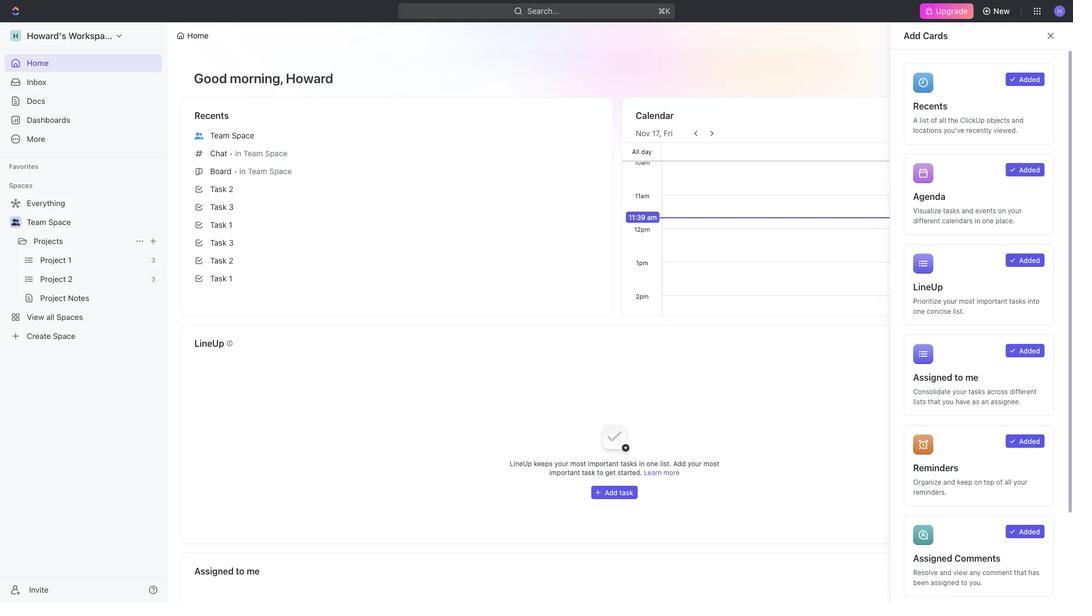 Task type: describe. For each thing, give the bounding box(es) containing it.
different for tasks
[[913, 217, 940, 225]]

h button
[[1051, 2, 1069, 20]]

assigned
[[931, 579, 959, 587]]

2 task 3 link from the top
[[190, 234, 603, 252]]

task for task 1 link
[[210, 220, 227, 230]]

important for lineup prioritize your most important tasks into one concise list.
[[977, 297, 1007, 305]]

one inside agenda visualize tasks and events on your different calendars in one place.
[[982, 217, 994, 225]]

everything link
[[4, 194, 160, 212]]

reminders organize and keep on top of all your reminders.
[[913, 463, 1027, 496]]

spaces inside tree
[[56, 313, 83, 322]]

inbox link
[[4, 73, 162, 91]]

your inside lineup prioritize your most important tasks into one concise list.
[[943, 297, 957, 305]]

manage
[[1003, 31, 1032, 40]]

assignee.
[[991, 398, 1021, 406]]

your inside reminders organize and keep on top of all your reminders.
[[1014, 478, 1027, 486]]

all inside reminders organize and keep on top of all your reminders.
[[1005, 478, 1012, 486]]

all inside tree
[[46, 313, 54, 322]]

tasks for prioritize
[[1009, 297, 1026, 305]]

one for lineup keeps your most important tasks in one list. add your most important task to get started.
[[646, 460, 658, 468]]

project notes link
[[40, 290, 160, 307]]

‎task 2 link
[[190, 252, 603, 270]]

and inside the assigned comments resolve and view any comment that has been assigned to you.
[[940, 569, 951, 577]]

create space
[[27, 332, 75, 341]]

started.
[[618, 469, 642, 477]]

lineup for lineup keeps your most important tasks in one list. add your most important task to get started.
[[510, 460, 532, 468]]

space down view all spaces
[[53, 332, 75, 341]]

more
[[27, 134, 45, 144]]

create space link
[[4, 328, 160, 345]]

one for lineup prioritize your most important tasks into one concise list.
[[913, 307, 925, 315]]

task 3 for 2nd task 3 link
[[210, 238, 234, 248]]

10am
[[634, 159, 650, 166]]

dashboards
[[27, 115, 70, 125]]

into
[[1028, 297, 1040, 305]]

workspace
[[68, 30, 115, 41]]

docs link
[[4, 92, 162, 110]]

more
[[664, 469, 680, 477]]

chat • in team space
[[210, 149, 288, 158]]

an
[[981, 398, 989, 406]]

h inside dropdown button
[[1058, 8, 1062, 14]]

recents for recents a list of all the clickup objects and locations you've recently viewed.
[[913, 101, 947, 111]]

added button for assigned comments
[[1006, 525, 1045, 539]]

you.
[[969, 579, 983, 587]]

clickup
[[960, 116, 985, 124]]

team down chat • in team space
[[248, 167, 267, 176]]

in right chat
[[235, 149, 241, 158]]

upgrade link
[[920, 3, 973, 19]]

consolidate
[[913, 388, 951, 396]]

recents for recents
[[194, 110, 229, 121]]

visualize
[[913, 207, 941, 215]]

across
[[987, 388, 1008, 396]]

your inside the assigned to me consolidate your tasks across different lists that you have as an assignee.
[[953, 388, 967, 396]]

been
[[913, 579, 929, 587]]

recently
[[966, 126, 992, 134]]

search...
[[527, 6, 559, 16]]

list. inside lineup prioritize your most important tasks into one concise list.
[[953, 307, 964, 315]]

good
[[194, 70, 227, 86]]

board • in team space
[[210, 167, 292, 176]]

manage cards
[[1003, 31, 1056, 40]]

have
[[955, 398, 970, 406]]

0 horizontal spatial spaces
[[9, 182, 33, 189]]

tree inside 'sidebar' navigation
[[4, 194, 162, 345]]

project 1 link
[[40, 251, 147, 269]]

⌘k
[[658, 6, 670, 16]]

favorites button
[[4, 160, 43, 173]]

favorites
[[9, 163, 38, 170]]

user group image
[[194, 132, 203, 139]]

as
[[972, 398, 979, 406]]

added for assigned to me
[[1019, 347, 1040, 355]]

reminders
[[913, 463, 958, 474]]

keep
[[957, 478, 972, 486]]

1 horizontal spatial add
[[904, 30, 921, 41]]

the
[[948, 116, 958, 124]]

view
[[953, 569, 968, 577]]

task 1 link
[[190, 216, 603, 234]]

reminders.
[[913, 488, 947, 496]]

2 for ‎task 2
[[229, 256, 233, 265]]

1 for ‎task 1
[[229, 274, 232, 283]]

has
[[1028, 569, 1040, 577]]

learn
[[644, 469, 662, 477]]

to inside the assigned to me consolidate your tasks across different lists that you have as an assignee.
[[955, 372, 963, 383]]

2pm
[[635, 293, 648, 300]]

2 vertical spatial important
[[549, 469, 580, 477]]

added button for agenda
[[1006, 163, 1045, 177]]

to inside the lineup keeps your most important tasks in one list. add your most important task to get started.
[[597, 469, 603, 477]]

edit
[[925, 31, 939, 40]]

lineup for lineup
[[194, 338, 224, 349]]

1 for task 1
[[229, 220, 232, 230]]

docs
[[27, 96, 45, 106]]

tasks for keeps
[[620, 460, 637, 468]]

tasks for to
[[968, 388, 985, 396]]

‎task 1 link
[[190, 270, 603, 288]]

calendars
[[942, 217, 973, 225]]

space up projects
[[48, 218, 71, 227]]

me for assigned to me consolidate your tasks across different lists that you have as an assignee.
[[965, 372, 978, 383]]

sidebar navigation
[[0, 22, 169, 604]]

concise
[[927, 307, 951, 315]]

1 horizontal spatial most
[[704, 460, 719, 468]]

task 3 for second task 3 link from the bottom
[[210, 203, 234, 212]]

assigned to me
[[194, 566, 260, 577]]

team inside tree
[[27, 218, 46, 227]]

learn more
[[644, 469, 680, 477]]

edit layout:
[[925, 31, 967, 40]]

events
[[975, 207, 996, 215]]

added for lineup
[[1019, 257, 1040, 264]]

any
[[970, 569, 981, 577]]

agenda
[[913, 191, 946, 202]]

in inside agenda visualize tasks and events on your different calendars in one place.
[[975, 217, 980, 225]]

howard's workspace, , element
[[10, 30, 21, 41]]

task 1
[[210, 220, 232, 230]]

day
[[641, 148, 652, 155]]

team up chat
[[210, 131, 230, 140]]

most for lineup keeps your most important tasks in one list. add your most important task to get started.
[[570, 460, 586, 468]]

add inside the lineup keeps your most important tasks in one list. add your most important task to get started.
[[673, 460, 686, 468]]

prioritize
[[913, 297, 941, 305]]

1 for project 1
[[68, 256, 71, 265]]

notes
[[68, 294, 89, 303]]

all inside "recents a list of all the clickup objects and locations you've recently viewed."
[[939, 116, 946, 124]]

added button for recents
[[1006, 73, 1045, 86]]

1pm
[[636, 259, 648, 267]]

task
[[582, 469, 595, 477]]

space up board • in team space
[[265, 149, 288, 158]]

view all spaces
[[27, 313, 83, 322]]

recents a list of all the clickup objects and locations you've recently viewed.
[[913, 101, 1023, 134]]

project for project notes
[[40, 294, 66, 303]]

added button for assigned to me
[[1006, 344, 1045, 358]]

1 horizontal spatial team space
[[210, 131, 254, 140]]

space up chat • in team space
[[232, 131, 254, 140]]

team space inside tree
[[27, 218, 71, 227]]

added button for reminders
[[1006, 435, 1045, 448]]

all day
[[632, 148, 652, 155]]

keeps
[[534, 460, 553, 468]]

dashboards link
[[4, 111, 162, 129]]

layout:
[[941, 31, 967, 40]]

learn more link
[[644, 469, 680, 477]]



Task type: vqa. For each thing, say whether or not it's contained in the screenshot.


Task type: locate. For each thing, give the bounding box(es) containing it.
1 vertical spatial important
[[588, 460, 619, 468]]

one down prioritize
[[913, 307, 925, 315]]

cards down upgrade link
[[923, 30, 948, 41]]

1 down ‎task 2
[[229, 274, 232, 283]]

3
[[229, 203, 234, 212], [229, 238, 234, 248], [151, 257, 155, 264], [151, 276, 155, 283]]

and inside "recents a list of all the clickup objects and locations you've recently viewed."
[[1012, 116, 1023, 124]]

added for assigned comments
[[1019, 528, 1040, 536]]

and up viewed.
[[1012, 116, 1023, 124]]

1 vertical spatial assigned
[[913, 554, 952, 564]]

1 vertical spatial team space
[[27, 218, 71, 227]]

1 horizontal spatial h
[[1058, 8, 1062, 14]]

that left has
[[1014, 569, 1027, 577]]

1 inside project 1 link
[[68, 256, 71, 265]]

place.
[[996, 217, 1015, 225]]

1 horizontal spatial home
[[187, 31, 209, 40]]

lineup image
[[913, 254, 933, 274]]

1 vertical spatial one
[[913, 307, 925, 315]]

1 task from the top
[[210, 185, 227, 194]]

•
[[229, 150, 233, 158], [234, 167, 237, 176]]

list. inside the lineup keeps your most important tasks in one list. add your most important task to get started.
[[660, 460, 671, 468]]

0 vertical spatial task 3 link
[[190, 198, 603, 216]]

task for 2nd task 3 link
[[210, 238, 227, 248]]

assigned comments image
[[913, 525, 933, 545]]

recents image
[[913, 73, 933, 93]]

upgrade
[[936, 6, 968, 16]]

1 inside ‎task 1 link
[[229, 274, 232, 283]]

team space up projects
[[27, 218, 71, 227]]

important for lineup keeps your most important tasks in one list. add your most important task to get started.
[[588, 460, 619, 468]]

1 vertical spatial of
[[996, 478, 1003, 486]]

projects link
[[34, 232, 131, 250]]

2 horizontal spatial all
[[1005, 478, 1012, 486]]

1
[[229, 220, 232, 230], [68, 256, 71, 265], [229, 274, 232, 283]]

user group image
[[11, 219, 20, 226]]

project up project 2
[[40, 256, 66, 265]]

all
[[939, 116, 946, 124], [46, 313, 54, 322], [1005, 478, 1012, 486]]

0 vertical spatial project
[[40, 256, 66, 265]]

assigned inside the assigned comments resolve and view any comment that has been assigned to you.
[[913, 554, 952, 564]]

everything
[[27, 199, 65, 208]]

2 down the board on the top left
[[229, 185, 233, 194]]

added button down viewed.
[[1006, 163, 1045, 177]]

‎task for ‎task 1
[[210, 274, 227, 283]]

‎task
[[210, 256, 227, 265], [210, 274, 227, 283]]

tree containing everything
[[4, 194, 162, 345]]

tasks inside the assigned to me consolidate your tasks across different lists that you have as an assignee.
[[968, 388, 985, 396]]

lineup inside the lineup keeps your most important tasks in one list. add your most important task to get started.
[[510, 460, 532, 468]]

added
[[1019, 75, 1040, 83], [1019, 166, 1040, 174], [1019, 257, 1040, 264], [1019, 347, 1040, 355], [1019, 438, 1040, 445], [1019, 528, 1040, 536]]

2 added button from the top
[[1006, 163, 1045, 177]]

1 horizontal spatial on
[[998, 207, 1006, 215]]

0 horizontal spatial one
[[646, 460, 658, 468]]

most inside lineup prioritize your most important tasks into one concise list.
[[959, 297, 975, 305]]

0 vertical spatial me
[[965, 372, 978, 383]]

2 vertical spatial one
[[646, 460, 658, 468]]

1 vertical spatial different
[[1010, 388, 1037, 396]]

different for me
[[1010, 388, 1037, 396]]

added button for lineup
[[1006, 254, 1045, 267]]

recents up list
[[913, 101, 947, 111]]

5 added button from the top
[[1006, 435, 1045, 448]]

1 horizontal spatial all
[[939, 116, 946, 124]]

assigned to me consolidate your tasks across different lists that you have as an assignee.
[[913, 372, 1037, 406]]

calendar
[[636, 110, 674, 121]]

that inside the assigned to me consolidate your tasks across different lists that you have as an assignee.
[[928, 398, 940, 406]]

added button
[[1006, 73, 1045, 86], [1006, 163, 1045, 177], [1006, 254, 1045, 267], [1006, 344, 1045, 358], [1006, 435, 1045, 448], [1006, 525, 1045, 539]]

that inside the assigned comments resolve and view any comment that has been assigned to you.
[[1014, 569, 1027, 577]]

0 horizontal spatial •
[[229, 150, 233, 158]]

different
[[913, 217, 940, 225], [1010, 388, 1037, 396]]

cards for manage cards
[[1034, 31, 1056, 40]]

project down the project 1
[[40, 275, 66, 284]]

of
[[931, 116, 937, 124], [996, 478, 1003, 486]]

list. right concise
[[953, 307, 964, 315]]

assigned
[[913, 372, 952, 383], [913, 554, 952, 564], [194, 566, 234, 577]]

recents
[[913, 101, 947, 111], [194, 110, 229, 121]]

lists
[[913, 398, 926, 406]]

• for chat
[[229, 150, 233, 158]]

0 vertical spatial 2
[[229, 185, 233, 194]]

good morning, howard
[[194, 70, 333, 86]]

0 vertical spatial assigned
[[913, 372, 952, 383]]

h left the howard's
[[13, 32, 18, 40]]

1 vertical spatial spaces
[[56, 313, 83, 322]]

1 up ‎task 2
[[229, 220, 232, 230]]

to
[[955, 372, 963, 383], [597, 469, 603, 477], [236, 566, 244, 577], [961, 579, 967, 587]]

more button
[[4, 130, 162, 148]]

all left the
[[939, 116, 946, 124]]

added button down 'assignee.'
[[1006, 435, 1045, 448]]

2 vertical spatial project
[[40, 294, 66, 303]]

today
[[980, 130, 1000, 137]]

0 vertical spatial task 3
[[210, 203, 234, 212]]

0 horizontal spatial home
[[27, 58, 49, 68]]

cards
[[923, 30, 948, 41], [1034, 31, 1056, 40]]

added button up has
[[1006, 525, 1045, 539]]

1 vertical spatial home
[[27, 58, 49, 68]]

0 vertical spatial one
[[982, 217, 994, 225]]

task 3 link up ‎task 1 link
[[190, 234, 603, 252]]

0 vertical spatial add
[[904, 30, 921, 41]]

1 vertical spatial me
[[247, 566, 260, 577]]

all right top at bottom
[[1005, 478, 1012, 486]]

spaces down favorites
[[9, 182, 33, 189]]

assigned for assigned comments
[[913, 554, 952, 564]]

howard
[[286, 70, 333, 86]]

2 vertical spatial lineup
[[510, 460, 532, 468]]

h inside 'sidebar' navigation
[[13, 32, 18, 40]]

0 horizontal spatial list.
[[660, 460, 671, 468]]

different down visualize
[[913, 217, 940, 225]]

4 task from the top
[[210, 238, 227, 248]]

and left the keep
[[943, 478, 955, 486]]

that
[[928, 398, 940, 406], [1014, 569, 1027, 577]]

in inside the lineup keeps your most important tasks in one list. add your most important task to get started.
[[639, 460, 645, 468]]

task for second task 3 link from the bottom
[[210, 203, 227, 212]]

home up inbox
[[27, 58, 49, 68]]

2 added from the top
[[1019, 166, 1040, 174]]

0 vertical spatial •
[[229, 150, 233, 158]]

1 vertical spatial all
[[46, 313, 54, 322]]

on inside reminders organize and keep on top of all your reminders.
[[974, 478, 982, 486]]

added button up across
[[1006, 344, 1045, 358]]

one up learn
[[646, 460, 658, 468]]

3 task from the top
[[210, 220, 227, 230]]

0 horizontal spatial lineup
[[194, 338, 224, 349]]

3 added from the top
[[1019, 257, 1040, 264]]

projects
[[34, 237, 63, 246]]

task up task 1
[[210, 203, 227, 212]]

add cards
[[904, 30, 948, 41]]

of right top at bottom
[[996, 478, 1003, 486]]

4 added from the top
[[1019, 347, 1040, 355]]

1 vertical spatial lineup
[[194, 338, 224, 349]]

1 vertical spatial •
[[234, 167, 237, 176]]

comments
[[955, 554, 1001, 564]]

0 vertical spatial important
[[977, 297, 1007, 305]]

1 vertical spatial h
[[13, 32, 18, 40]]

• right chat
[[229, 150, 233, 158]]

me for assigned to me
[[247, 566, 260, 577]]

0 horizontal spatial on
[[974, 478, 982, 486]]

team space link up task 2 link
[[190, 127, 603, 145]]

1 horizontal spatial different
[[1010, 388, 1037, 396]]

list
[[920, 116, 929, 124]]

12pm
[[634, 226, 650, 233]]

added button up into
[[1006, 254, 1045, 267]]

1 horizontal spatial one
[[913, 307, 925, 315]]

0 horizontal spatial team space link
[[27, 213, 160, 231]]

• inside board • in team space
[[234, 167, 237, 176]]

0 horizontal spatial add
[[673, 460, 686, 468]]

1 vertical spatial task 3 link
[[190, 234, 603, 252]]

task down task 1
[[210, 238, 227, 248]]

2 vertical spatial 1
[[229, 274, 232, 283]]

locations
[[913, 126, 942, 134]]

today button
[[976, 127, 1004, 140]]

cards right manage
[[1034, 31, 1056, 40]]

you've
[[944, 126, 964, 134]]

tasks up as
[[968, 388, 985, 396]]

team space link down everything link on the top left of page
[[27, 213, 160, 231]]

one inside the lineup keeps your most important tasks in one list. add your most important task to get started.
[[646, 460, 658, 468]]

cards for add cards
[[923, 30, 948, 41]]

1 inside task 1 link
[[229, 220, 232, 230]]

to inside the assigned comments resolve and view any comment that has been assigned to you.
[[961, 579, 967, 587]]

important left into
[[977, 297, 1007, 305]]

tasks inside lineup prioritize your most important tasks into one concise list.
[[1009, 297, 1026, 305]]

team space up chat
[[210, 131, 254, 140]]

in down chat • in team space
[[239, 167, 246, 176]]

assigned to me image
[[913, 344, 933, 364]]

0 vertical spatial h
[[1058, 8, 1062, 14]]

3 project from the top
[[40, 294, 66, 303]]

list. up learn more
[[660, 460, 671, 468]]

• right the board on the top left
[[234, 167, 237, 176]]

one
[[982, 217, 994, 225], [913, 307, 925, 315], [646, 460, 658, 468]]

added for recents
[[1019, 75, 1040, 83]]

2 for task 2
[[229, 185, 233, 194]]

space down chat • in team space
[[269, 167, 292, 176]]

and up the calendars
[[962, 207, 973, 215]]

1 vertical spatial team space link
[[27, 213, 160, 231]]

2 vertical spatial assigned
[[194, 566, 234, 577]]

0 vertical spatial team space
[[210, 131, 254, 140]]

organize
[[913, 478, 942, 486]]

0 vertical spatial team space link
[[190, 127, 603, 145]]

6 added from the top
[[1019, 528, 1040, 536]]

‎task down ‎task 2
[[210, 274, 227, 283]]

0 vertical spatial spaces
[[9, 182, 33, 189]]

2 up ‎task 1
[[229, 256, 233, 265]]

in down events
[[975, 217, 980, 225]]

cards inside "button"
[[1034, 31, 1056, 40]]

1 horizontal spatial me
[[965, 372, 978, 383]]

1 vertical spatial add
[[673, 460, 686, 468]]

1 vertical spatial task 3
[[210, 238, 234, 248]]

important up "get"
[[588, 460, 619, 468]]

team right user group icon
[[27, 218, 46, 227]]

on inside agenda visualize tasks and events on your different calendars in one place.
[[998, 207, 1006, 215]]

task 3 up ‎task 2
[[210, 238, 234, 248]]

0 horizontal spatial recents
[[194, 110, 229, 121]]

and inside reminders organize and keep on top of all your reminders.
[[943, 478, 955, 486]]

tree
[[4, 194, 162, 345]]

tasks inside the lineup keeps your most important tasks in one list. add your most important task to get started.
[[620, 460, 637, 468]]

tasks up the calendars
[[943, 207, 960, 215]]

lineup inside lineup prioritize your most important tasks into one concise list.
[[913, 282, 943, 293]]

different up 'assignee.'
[[1010, 388, 1037, 396]]

viewed.
[[994, 126, 1018, 134]]

project 2 link
[[40, 270, 147, 288]]

2 project from the top
[[40, 275, 66, 284]]

2 horizontal spatial lineup
[[913, 282, 943, 293]]

0 vertical spatial 1
[[229, 220, 232, 230]]

add left edit
[[904, 30, 921, 41]]

h
[[1058, 8, 1062, 14], [13, 32, 18, 40]]

project
[[40, 256, 66, 265], [40, 275, 66, 284], [40, 294, 66, 303]]

2 horizontal spatial most
[[959, 297, 975, 305]]

0 horizontal spatial cards
[[923, 30, 948, 41]]

0 horizontal spatial h
[[13, 32, 18, 40]]

home link
[[4, 54, 162, 72]]

of inside "recents a list of all the clickup objects and locations you've recently viewed."
[[931, 116, 937, 124]]

project for project 1
[[40, 256, 66, 265]]

1 added from the top
[[1019, 75, 1040, 83]]

2 vertical spatial 2
[[68, 275, 73, 284]]

added button down manage cards "button"
[[1006, 73, 1045, 86]]

task for task 2 link
[[210, 185, 227, 194]]

create
[[27, 332, 51, 341]]

agenda image
[[913, 163, 933, 183]]

home inside 'sidebar' navigation
[[27, 58, 49, 68]]

recents inside "recents a list of all the clickup objects and locations you've recently viewed."
[[913, 101, 947, 111]]

2 vertical spatial all
[[1005, 478, 1012, 486]]

1 vertical spatial 2
[[229, 256, 233, 265]]

home up good
[[187, 31, 209, 40]]

different inside the assigned to me consolidate your tasks across different lists that you have as an assignee.
[[1010, 388, 1037, 396]]

morning,
[[230, 70, 283, 86]]

lineup for lineup prioritize your most important tasks into one concise list.
[[913, 282, 943, 293]]

0 vertical spatial home
[[187, 31, 209, 40]]

1 horizontal spatial list.
[[953, 307, 964, 315]]

0 vertical spatial lineup
[[913, 282, 943, 293]]

resolve
[[913, 569, 938, 577]]

that down consolidate
[[928, 398, 940, 406]]

1 horizontal spatial •
[[234, 167, 237, 176]]

project up view all spaces
[[40, 294, 66, 303]]

on up place.
[[998, 207, 1006, 215]]

1 vertical spatial ‎task
[[210, 274, 227, 283]]

spaces down project notes
[[56, 313, 83, 322]]

new
[[993, 6, 1010, 16]]

1 task 3 link from the top
[[190, 198, 603, 216]]

in up learn
[[639, 460, 645, 468]]

task
[[210, 185, 227, 194], [210, 203, 227, 212], [210, 220, 227, 230], [210, 238, 227, 248]]

0 horizontal spatial that
[[928, 398, 940, 406]]

2 horizontal spatial one
[[982, 217, 994, 225]]

2 for project 2
[[68, 275, 73, 284]]

add up more on the bottom right
[[673, 460, 686, 468]]

task 3
[[210, 203, 234, 212], [210, 238, 234, 248]]

manage cards button
[[996, 27, 1063, 45]]

1 horizontal spatial lineup
[[510, 460, 532, 468]]

added for agenda
[[1019, 166, 1040, 174]]

1 horizontal spatial that
[[1014, 569, 1027, 577]]

1 vertical spatial on
[[974, 478, 982, 486]]

0 vertical spatial of
[[931, 116, 937, 124]]

0 horizontal spatial most
[[570, 460, 586, 468]]

1 task 3 from the top
[[210, 203, 234, 212]]

0 vertical spatial that
[[928, 398, 940, 406]]

added for reminders
[[1019, 438, 1040, 445]]

most
[[959, 297, 975, 305], [570, 460, 586, 468], [704, 460, 719, 468]]

list.
[[953, 307, 964, 315], [660, 460, 671, 468]]

1 horizontal spatial recents
[[913, 101, 947, 111]]

you
[[942, 398, 954, 406]]

assigned for assigned to me
[[913, 372, 952, 383]]

of inside reminders organize and keep on top of all your reminders.
[[996, 478, 1003, 486]]

tasks up started. at right
[[620, 460, 637, 468]]

1 horizontal spatial team space link
[[190, 127, 603, 145]]

task up ‎task 2
[[210, 220, 227, 230]]

task 3 link
[[190, 198, 603, 216], [190, 234, 603, 252]]

5 added from the top
[[1019, 438, 1040, 445]]

howard's
[[27, 30, 66, 41]]

0 horizontal spatial me
[[247, 566, 260, 577]]

and up assigned
[[940, 569, 951, 577]]

project 1
[[40, 256, 71, 265]]

1 ‎task from the top
[[210, 256, 227, 265]]

one down events
[[982, 217, 994, 225]]

get
[[605, 469, 616, 477]]

1 vertical spatial 1
[[68, 256, 71, 265]]

objects
[[987, 116, 1010, 124]]

2 ‎task from the top
[[210, 274, 227, 283]]

0 horizontal spatial all
[[46, 313, 54, 322]]

important down keeps
[[549, 469, 580, 477]]

0 horizontal spatial of
[[931, 116, 937, 124]]

• for board
[[234, 167, 237, 176]]

invite
[[29, 586, 48, 595]]

0 vertical spatial different
[[913, 217, 940, 225]]

1 horizontal spatial spaces
[[56, 313, 83, 322]]

chat
[[210, 149, 227, 158]]

agenda visualize tasks and events on your different calendars in one place.
[[913, 191, 1022, 225]]

me inside the assigned to me consolidate your tasks across different lists that you have as an assignee.
[[965, 372, 978, 383]]

0 horizontal spatial team space
[[27, 218, 71, 227]]

h up manage cards "button"
[[1058, 8, 1062, 14]]

tasks inside agenda visualize tasks and events on your different calendars in one place.
[[943, 207, 960, 215]]

3 added button from the top
[[1006, 254, 1045, 267]]

• inside chat • in team space
[[229, 150, 233, 158]]

assigned inside the assigned to me consolidate your tasks across different lists that you have as an assignee.
[[913, 372, 952, 383]]

2 task from the top
[[210, 203, 227, 212]]

1 horizontal spatial cards
[[1034, 31, 1056, 40]]

1 horizontal spatial important
[[588, 460, 619, 468]]

project for project 2
[[40, 275, 66, 284]]

0 horizontal spatial important
[[549, 469, 580, 477]]

your
[[1008, 207, 1022, 215], [943, 297, 957, 305], [953, 388, 967, 396], [555, 460, 568, 468], [688, 460, 702, 468], [1014, 478, 1027, 486]]

reminders image
[[913, 435, 933, 455]]

on left top at bottom
[[974, 478, 982, 486]]

6 added button from the top
[[1006, 525, 1045, 539]]

1 horizontal spatial of
[[996, 478, 1003, 486]]

team up board • in team space
[[243, 149, 263, 158]]

tasks left into
[[1009, 297, 1026, 305]]

task down the board on the top left
[[210, 185, 227, 194]]

1 added button from the top
[[1006, 73, 1045, 86]]

task 3 down task 2
[[210, 203, 234, 212]]

4 added button from the top
[[1006, 344, 1045, 358]]

2 up project notes
[[68, 275, 73, 284]]

1 vertical spatial that
[[1014, 569, 1027, 577]]

a
[[913, 116, 918, 124]]

most for lineup prioritize your most important tasks into one concise list.
[[959, 297, 975, 305]]

0 vertical spatial all
[[939, 116, 946, 124]]

1 vertical spatial list.
[[660, 460, 671, 468]]

2 inside tree
[[68, 275, 73, 284]]

0 vertical spatial list.
[[953, 307, 964, 315]]

all right view
[[46, 313, 54, 322]]

project 2
[[40, 275, 73, 284]]

1 vertical spatial project
[[40, 275, 66, 284]]

2 task 3 from the top
[[210, 238, 234, 248]]

‎task for ‎task 2
[[210, 256, 227, 265]]

2 horizontal spatial important
[[977, 297, 1007, 305]]

lineup prioritize your most important tasks into one concise list.
[[913, 282, 1040, 315]]

your inside agenda visualize tasks and events on your different calendars in one place.
[[1008, 207, 1022, 215]]

board
[[210, 167, 231, 176]]

0 vertical spatial ‎task
[[210, 256, 227, 265]]

and inside agenda visualize tasks and events on your different calendars in one place.
[[962, 207, 973, 215]]

1 project from the top
[[40, 256, 66, 265]]

1 down 'projects' link
[[68, 256, 71, 265]]

‎task up ‎task 1
[[210, 256, 227, 265]]

important inside lineup prioritize your most important tasks into one concise list.
[[977, 297, 1007, 305]]

recents up user group image
[[194, 110, 229, 121]]

task 3 link up ‎task 2 link
[[190, 198, 603, 216]]

task 2
[[210, 185, 233, 194]]

and
[[1012, 116, 1023, 124], [962, 207, 973, 215], [943, 478, 955, 486], [940, 569, 951, 577]]

0 vertical spatial on
[[998, 207, 1006, 215]]

home
[[187, 31, 209, 40], [27, 58, 49, 68]]

one inside lineup prioritize your most important tasks into one concise list.
[[913, 307, 925, 315]]

of right list
[[931, 116, 937, 124]]

different inside agenda visualize tasks and events on your different calendars in one place.
[[913, 217, 940, 225]]



